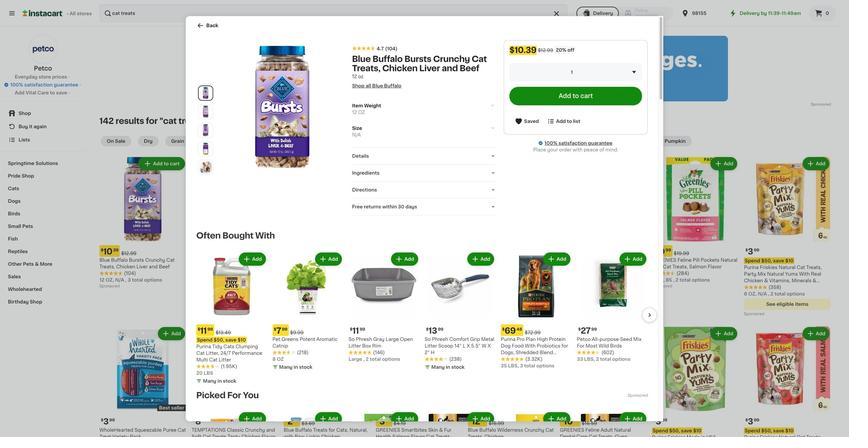 Task type: describe. For each thing, give the bounding box(es) containing it.
• sponsored: for cats of all ages image
[[203, 36, 728, 102]]

enlarge cat treats blue buffalo bursts crunchy cat treats, chicken liver and beef angle_left (opens in a new tab) image
[[200, 106, 212, 118]]



Task type: locate. For each thing, give the bounding box(es) containing it.
petco logo image
[[28, 35, 58, 64]]

enlarge cat treats blue buffalo bursts crunchy cat treats, chicken liver and beef angle_back (opens in a new tab) image
[[200, 143, 212, 155]]

None search field
[[99, 4, 568, 23]]

None field
[[510, 63, 642, 81]]

product group
[[100, 156, 186, 290], [192, 156, 278, 318], [284, 156, 371, 318], [376, 156, 463, 318], [468, 156, 555, 290], [560, 156, 647, 290], [652, 156, 739, 290], [744, 156, 831, 318], [196, 251, 267, 386], [273, 251, 343, 372], [349, 251, 420, 363], [425, 251, 496, 372], [501, 251, 572, 369], [577, 251, 648, 363], [100, 326, 186, 438], [192, 326, 278, 438], [284, 326, 371, 438], [376, 326, 463, 438], [468, 326, 555, 438], [560, 326, 647, 438], [652, 326, 739, 438], [744, 326, 831, 438], [196, 411, 267, 438], [273, 411, 343, 438], [349, 411, 420, 438], [425, 411, 496, 438], [501, 411, 572, 438], [577, 411, 648, 438]]

enlarge cat treats blue buffalo bursts crunchy cat treats, chicken liver and beef hero (opens in a new tab) image
[[200, 87, 212, 99]]

instacart logo image
[[23, 9, 62, 17]]

enlarge cat treats blue buffalo bursts crunchy cat treats, chicken liver and beef angle_right (opens in a new tab) image
[[200, 124, 212, 136]]

enlarge cat treats blue buffalo bursts crunchy cat treats, chicken liver and beef lifestyle (opens in a new tab) image
[[200, 161, 212, 173]]

cat treats blue buffalo bursts crunchy cat treats, chicken liver and beef hero image
[[220, 45, 344, 169]]

sponserd image
[[811, 103, 831, 107], [100, 285, 120, 289], [468, 285, 488, 289], [652, 285, 672, 289], [284, 313, 304, 317], [744, 313, 764, 317], [628, 394, 648, 398]]

item carousel region
[[187, 249, 657, 389]]

service type group
[[577, 7, 674, 20]]



Task type: vqa. For each thing, say whether or not it's contained in the screenshot.
search box
yes



